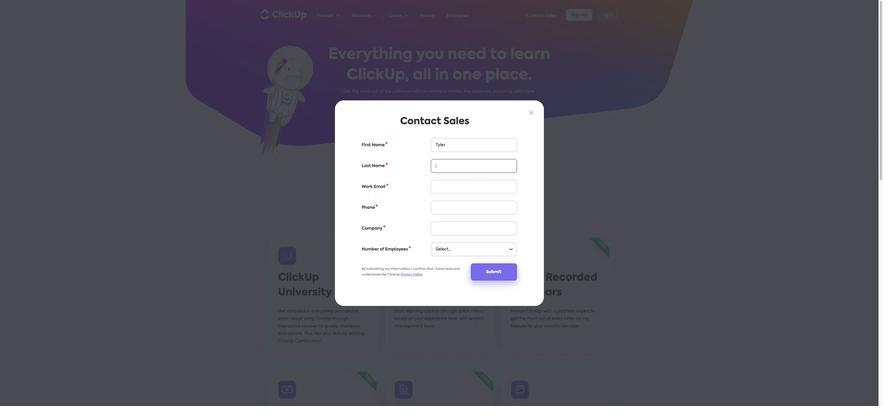 Task type: locate. For each thing, give the bounding box(es) containing it.
contact sales
[[400, 117, 469, 126]]

in for all
[[435, 68, 449, 83]]

the
[[352, 90, 359, 94], [385, 90, 392, 94], [381, 274, 387, 277], [519, 317, 526, 322]]

more.
[[523, 90, 535, 94]]

clickup inside clickup university
[[278, 273, 319, 284]]

most
[[360, 90, 371, 94], [527, 317, 537, 322]]

0 vertical spatial out
[[372, 90, 379, 94]]

0 vertical spatial platform
[[393, 90, 411, 94]]

demand
[[416, 273, 462, 284]]

clickup down admins. on the bottom
[[278, 340, 294, 344]]

for right feature
[[527, 325, 533, 329]]

1 vertical spatial get
[[278, 310, 286, 314]]

for inside get schooled in everything you need to know about using clickup through interactive courses for guests, members, and admins. plus, flex your skills by earning clickup certificates!
[[318, 325, 324, 329]]

by submitting my information, i confirm that i have read and understood the clickup
[[362, 268, 460, 277]]

by
[[362, 268, 366, 271]]

1 vertical spatial and
[[453, 268, 460, 271]]

the inside "by submitting my information, i confirm that i have read and understood the clickup"
[[381, 274, 387, 277]]

submit
[[486, 270, 502, 275]]

2 horizontal spatial your
[[534, 325, 543, 329]]

of right number
[[380, 248, 384, 252]]

start
[[395, 310, 405, 314]]

get
[[511, 317, 518, 322]]

1 horizontal spatial need
[[448, 47, 486, 62]]

to up place.
[[490, 47, 507, 62]]

1 horizontal spatial and
[[453, 268, 460, 271]]

0 horizontal spatial your
[[323, 332, 332, 336]]

need up one
[[448, 47, 486, 62]]

2 vertical spatial and
[[278, 332, 286, 336]]

get inside get schooled in everything you need to know about using clickup through interactive courses for guests, members, and admins. plus, flex your skills by earning clickup certificates!
[[278, 310, 286, 314]]

platform left on- at the left top of page
[[393, 90, 411, 94]]

* right last name
[[385, 163, 388, 168]]

out
[[372, 90, 379, 94], [538, 317, 545, 322]]

clickup up university
[[278, 273, 319, 284]]

0 vertical spatial with
[[412, 90, 421, 94]]

your down guests,
[[323, 332, 332, 336]]

None telephone field
[[431, 201, 517, 215]]

and left more.
[[514, 90, 522, 94]]

0 horizontal spatial get
[[278, 310, 286, 314]]

in for schooled
[[307, 310, 310, 314]]

out up specific
[[538, 317, 545, 322]]

and inside get schooled in everything you need to know about using clickup through interactive courses for guests, members, and admins. plus, flex your skills by earning clickup certificates!
[[278, 332, 286, 336]]

2 name from the top
[[372, 164, 385, 168]]

0 vertical spatial name
[[372, 143, 385, 147]]

most down clickup,
[[360, 90, 371, 94]]

your left specific
[[534, 325, 543, 329]]

1 horizontal spatial out
[[538, 317, 545, 322]]

0 horizontal spatial to
[[354, 310, 359, 314]]

i right that
[[434, 268, 435, 271]]

and down interactive at bottom left
[[278, 332, 286, 336]]

know
[[278, 317, 289, 322]]

1 horizontal spatial most
[[527, 317, 537, 322]]

clickup up experience
[[424, 310, 440, 314]]

your inside start learning clickup through quick videos based on your experience level               with project management tools.
[[415, 317, 424, 322]]

videos
[[470, 310, 483, 314]]

0 horizontal spatial need
[[343, 310, 353, 314]]

clickup
[[278, 273, 319, 284], [387, 274, 400, 277], [424, 310, 440, 314], [526, 310, 542, 314], [316, 317, 331, 322], [278, 340, 294, 344]]

live & recorded webinars
[[511, 273, 598, 299]]

1 horizontal spatial i
[[434, 268, 435, 271]]

to for clickup university
[[354, 310, 359, 314]]

get the most out of the platform with on-demand demos, live webinars, coaching,         and more.
[[344, 90, 535, 94]]

earning
[[349, 332, 365, 336]]

have
[[436, 268, 444, 271]]

1 horizontal spatial your
[[415, 317, 424, 322]]

0 vertical spatial in
[[435, 68, 449, 83]]

specific
[[544, 325, 560, 329]]

to inside get schooled in everything you need to know about using clickup through interactive courses for guests, members, and admins. plus, flex your skills by earning clickup certificates!
[[354, 310, 359, 314]]

everything
[[328, 47, 413, 62]]

0 vertical spatial your
[[415, 317, 424, 322]]

through inside start learning clickup through quick videos based on your experience level               with project management tools.
[[441, 310, 457, 314]]

demand
[[429, 90, 447, 94]]

2 horizontal spatial with
[[543, 310, 552, 314]]

0 horizontal spatial most
[[360, 90, 371, 94]]

your
[[415, 317, 424, 322], [534, 325, 543, 329], [323, 332, 332, 336]]

with inside start learning clickup through quick videos based on your experience level               with project management tools.
[[459, 317, 468, 322]]

1 vertical spatial out
[[538, 317, 545, 322]]

0 vertical spatial you
[[416, 47, 444, 62]]

1 vertical spatial your
[[534, 325, 543, 329]]

0 vertical spatial of
[[380, 90, 384, 94]]

2 vertical spatial with
[[459, 317, 468, 322]]

* right email
[[386, 184, 389, 189]]

1 name from the top
[[372, 143, 385, 147]]

out down clickup,
[[372, 90, 379, 94]]

2 i from the left
[[434, 268, 435, 271]]

privacy policy .
[[401, 274, 423, 277]]

2 horizontal spatial to
[[591, 310, 595, 314]]

with left a
[[543, 310, 552, 314]]

0 vertical spatial get
[[344, 90, 351, 94]]

a
[[553, 310, 556, 314]]

through
[[441, 310, 457, 314], [332, 317, 349, 322]]

get for get schooled in everything you need to know about using clickup through interactive courses for guests, members, and admins. plus, flex your skills by earning clickup certificates!
[[278, 310, 286, 314]]

1 vertical spatial most
[[527, 317, 537, 322]]

for inside master clickup with a platform expert to get the most out of every               time-saving feature for your specific use case.
[[527, 325, 533, 329]]

and inside "by submitting my information, i confirm that i have read and understood the clickup"
[[453, 268, 460, 271]]

saving
[[575, 317, 589, 322]]

0 horizontal spatial i
[[411, 268, 412, 271]]

1 horizontal spatial with
[[459, 317, 468, 322]]

None email field
[[431, 180, 517, 194]]

your right on in the left bottom of the page
[[415, 317, 424, 322]]

sales
[[444, 117, 469, 126]]

first
[[362, 143, 371, 147]]

to
[[490, 47, 507, 62], [354, 310, 359, 314], [591, 310, 595, 314]]

through up guests,
[[332, 317, 349, 322]]

for up flex
[[318, 325, 324, 329]]

policy
[[413, 274, 422, 277]]

1 for from the left
[[318, 325, 324, 329]]

with down quick
[[459, 317, 468, 322]]

coaching,
[[493, 90, 513, 94]]

admins.
[[287, 332, 303, 336]]

* right 'phone'
[[376, 205, 378, 210]]

i up privacy policy .
[[411, 268, 412, 271]]

need up members, on the bottom
[[343, 310, 353, 314]]

understood
[[362, 274, 380, 277]]

2 vertical spatial of
[[546, 317, 551, 322]]

to right expert
[[591, 310, 595, 314]]

0 horizontal spatial in
[[307, 310, 310, 314]]

you up all
[[416, 47, 444, 62]]

* for last name
[[385, 163, 388, 168]]

privacy
[[401, 274, 412, 277]]

2 for from the left
[[527, 325, 533, 329]]

in
[[435, 68, 449, 83], [307, 310, 310, 314]]

None text field
[[431, 138, 517, 152], [431, 159, 517, 173], [431, 138, 517, 152], [431, 159, 517, 173]]

platform inside master clickup with a platform expert to get the most out of every               time-saving feature for your specific use case.
[[557, 310, 575, 314]]

clickup inside "by submitting my information, i confirm that i have read and understood the clickup"
[[387, 274, 400, 277]]

0 horizontal spatial out
[[372, 90, 379, 94]]

privacy policy link
[[401, 274, 422, 277]]

1 horizontal spatial in
[[435, 68, 449, 83]]

of up specific
[[546, 317, 551, 322]]

0 vertical spatial and
[[514, 90, 522, 94]]

to up members, on the bottom
[[354, 310, 359, 314]]

0 horizontal spatial for
[[318, 325, 324, 329]]

1 vertical spatial platform
[[557, 310, 575, 314]]

name
[[372, 143, 385, 147], [372, 164, 385, 168]]

need
[[448, 47, 486, 62], [343, 310, 353, 314]]

every
[[552, 317, 563, 322]]

to inside master clickup with a platform expert to get the most out of every               time-saving feature for your specific use case.
[[591, 310, 595, 314]]

out inside master clickup with a platform expert to get the most out of every               time-saving feature for your specific use case.
[[538, 317, 545, 322]]

name right last
[[372, 164, 385, 168]]

with left on- at the left top of page
[[412, 90, 421, 94]]

clickup right 'master'
[[526, 310, 542, 314]]

for
[[318, 325, 324, 329], [527, 325, 533, 329]]

get schooled in everything you need to know about using clickup through interactive courses for guests, members, and admins. plus, flex your skills by earning clickup certificates!
[[278, 310, 365, 344]]

one
[[453, 68, 482, 83]]

submit button
[[471, 264, 517, 281]]

feature
[[511, 325, 526, 329]]

of down clickup,
[[380, 90, 384, 94]]

1 horizontal spatial get
[[344, 90, 351, 94]]

you right everything
[[334, 310, 342, 314]]

clickup inside master clickup with a platform expert to get the most out of every               time-saving feature for your specific use case.
[[526, 310, 542, 314]]

name for last name
[[372, 164, 385, 168]]

through up the level
[[441, 310, 457, 314]]

list
[[317, 0, 526, 30]]

everything you need to learn
[[328, 47, 550, 62]]

1 horizontal spatial platform
[[557, 310, 575, 314]]

most inside master clickup with a platform expert to get the most out of every               time-saving feature for your specific use case.
[[527, 317, 537, 322]]

1 horizontal spatial through
[[441, 310, 457, 314]]

your inside get schooled in everything you need to know about using clickup through interactive courses for guests, members, and admins. plus, flex your skills by earning clickup certificates!
[[323, 332, 332, 336]]

and right read
[[453, 268, 460, 271]]

on-
[[422, 90, 429, 94]]

that
[[427, 268, 434, 271]]

*
[[385, 142, 388, 147], [385, 163, 388, 168], [386, 184, 389, 189], [376, 205, 378, 210], [383, 226, 386, 231], [409, 247, 411, 252]]

1 horizontal spatial for
[[527, 325, 533, 329]]

1 vertical spatial name
[[372, 164, 385, 168]]

start learning clickup through quick videos based on your experience level               with project management tools.
[[395, 310, 484, 329]]

name right first
[[372, 143, 385, 147]]

0 horizontal spatial you
[[334, 310, 342, 314]]

in inside get schooled in everything you need to know about using clickup through interactive courses for guests, members, and admins. plus, flex your skills by earning clickup certificates!
[[307, 310, 310, 314]]

in up get the most out of the platform with on-demand demos, live webinars, coaching,         and more.
[[435, 68, 449, 83]]

of
[[380, 90, 384, 94], [380, 248, 384, 252], [546, 317, 551, 322]]

you
[[416, 47, 444, 62], [334, 310, 342, 314]]

None text field
[[431, 222, 517, 236]]

0 vertical spatial through
[[441, 310, 457, 314]]

* right company
[[383, 226, 386, 231]]

* right employees
[[409, 247, 411, 252]]

1 vertical spatial you
[[334, 310, 342, 314]]

email
[[374, 185, 386, 189]]

1 vertical spatial need
[[343, 310, 353, 314]]

0 horizontal spatial through
[[332, 317, 349, 322]]

clickup down my
[[387, 274, 400, 277]]

all
[[413, 68, 431, 83]]

with
[[412, 90, 421, 94], [543, 310, 552, 314], [459, 317, 468, 322]]

* right the first name
[[385, 142, 388, 147]]

1 vertical spatial in
[[307, 310, 310, 314]]

1 vertical spatial with
[[543, 310, 552, 314]]

get
[[344, 90, 351, 94], [278, 310, 286, 314]]

platform up time-
[[557, 310, 575, 314]]

2 vertical spatial your
[[323, 332, 332, 336]]

in up using
[[307, 310, 310, 314]]

most right "get"
[[527, 317, 537, 322]]

0 horizontal spatial and
[[278, 332, 286, 336]]

1 vertical spatial through
[[332, 317, 349, 322]]



Task type: describe. For each thing, give the bounding box(es) containing it.
read
[[445, 268, 453, 271]]

by
[[343, 332, 348, 336]]

project
[[469, 317, 484, 322]]

live
[[511, 273, 533, 284]]

level
[[448, 317, 458, 322]]

clickup, all in one place.
[[347, 68, 532, 83]]

based
[[395, 317, 407, 322]]

contact
[[400, 117, 441, 126]]

phone
[[362, 206, 375, 210]]

interactive
[[278, 325, 300, 329]]

information,
[[391, 268, 411, 271]]

last
[[362, 164, 371, 168]]

clickup inside start learning clickup through quick videos based on your experience level               with project management tools.
[[424, 310, 440, 314]]

you inside get schooled in everything you need to know about using clickup through interactive courses for guests, members, and admins. plus, flex your skills by earning clickup certificates!
[[334, 310, 342, 314]]

0 horizontal spatial with
[[412, 90, 421, 94]]

first name
[[362, 143, 385, 147]]

your inside master clickup with a platform expert to get the most out of every               time-saving feature for your specific use case.
[[534, 325, 543, 329]]

clickup down everything
[[316, 317, 331, 322]]

quick
[[458, 310, 469, 314]]

live
[[464, 90, 471, 94]]

on
[[408, 317, 414, 322]]

my
[[385, 268, 390, 271]]

last name
[[362, 164, 385, 168]]

learning
[[406, 310, 423, 314]]

university
[[278, 288, 332, 299]]

on-demand demos
[[395, 273, 462, 299]]

case.
[[569, 325, 580, 329]]

flex
[[314, 332, 322, 336]]

* for company
[[383, 226, 386, 231]]

using
[[304, 317, 315, 322]]

demos,
[[448, 90, 463, 94]]

everything
[[311, 310, 333, 314]]

master
[[511, 310, 525, 314]]

schooled
[[287, 310, 306, 314]]

company
[[362, 227, 382, 231]]

with inside master clickup with a platform expert to get the most out of every               time-saving feature for your specific use case.
[[543, 310, 552, 314]]

members,
[[340, 325, 361, 329]]

clickup,
[[347, 68, 409, 83]]

.
[[422, 274, 423, 277]]

to for live & recorded webinars
[[591, 310, 595, 314]]

recorded
[[546, 273, 598, 284]]

certificates!
[[295, 340, 321, 344]]

courses
[[301, 325, 317, 329]]

0 vertical spatial need
[[448, 47, 486, 62]]

name for first name
[[372, 143, 385, 147]]

webinars,
[[472, 90, 492, 94]]

place.
[[485, 68, 532, 83]]

work email
[[362, 185, 386, 189]]

* for number of employees
[[409, 247, 411, 252]]

time-
[[564, 317, 575, 322]]

work
[[362, 185, 373, 189]]

learn
[[510, 47, 550, 62]]

* for first name
[[385, 142, 388, 147]]

tools.
[[424, 325, 435, 329]]

confirm
[[413, 268, 426, 271]]

the inside master clickup with a platform expert to get the most out of every               time-saving feature for your specific use case.
[[519, 317, 526, 322]]

number of employees
[[362, 248, 408, 252]]

submitting
[[367, 268, 384, 271]]

main navigation element
[[317, 0, 618, 30]]

about
[[290, 317, 303, 322]]

on-
[[395, 273, 416, 284]]

1 horizontal spatial you
[[416, 47, 444, 62]]

expert
[[576, 310, 590, 314]]

management
[[395, 325, 423, 329]]

master clickup with a platform expert to get the most out of every               time-saving feature for your specific use case.
[[511, 310, 595, 329]]

through inside get schooled in everything you need to know about using clickup through interactive courses for guests, members, and admins. plus, flex your skills by earning clickup certificates!
[[332, 317, 349, 322]]

0 vertical spatial most
[[360, 90, 371, 94]]

* for phone
[[376, 205, 378, 210]]

skills
[[333, 332, 342, 336]]

experience
[[425, 317, 447, 322]]

1 i from the left
[[411, 268, 412, 271]]

employees
[[385, 248, 408, 252]]

1 vertical spatial of
[[380, 248, 384, 252]]

webinars
[[511, 288, 562, 299]]

0 horizontal spatial platform
[[393, 90, 411, 94]]

get for get the most out of the platform with on-demand demos, live webinars, coaching,         and more.
[[344, 90, 351, 94]]

clickup university
[[278, 273, 332, 299]]

1 horizontal spatial to
[[490, 47, 507, 62]]

guests,
[[325, 325, 339, 329]]

number
[[362, 248, 379, 252]]

demos
[[395, 288, 432, 299]]

need inside get schooled in everything you need to know about using clickup through interactive courses for guests, members, and admins. plus, flex your skills by earning clickup certificates!
[[343, 310, 353, 314]]

use
[[561, 325, 568, 329]]

of inside master clickup with a platform expert to get the most out of every               time-saving feature for your specific use case.
[[546, 317, 551, 322]]

2 horizontal spatial and
[[514, 90, 522, 94]]

&
[[536, 273, 543, 284]]

plus,
[[304, 332, 313, 336]]



Task type: vqa. For each thing, say whether or not it's contained in the screenshot.
the rightmost to
yes



